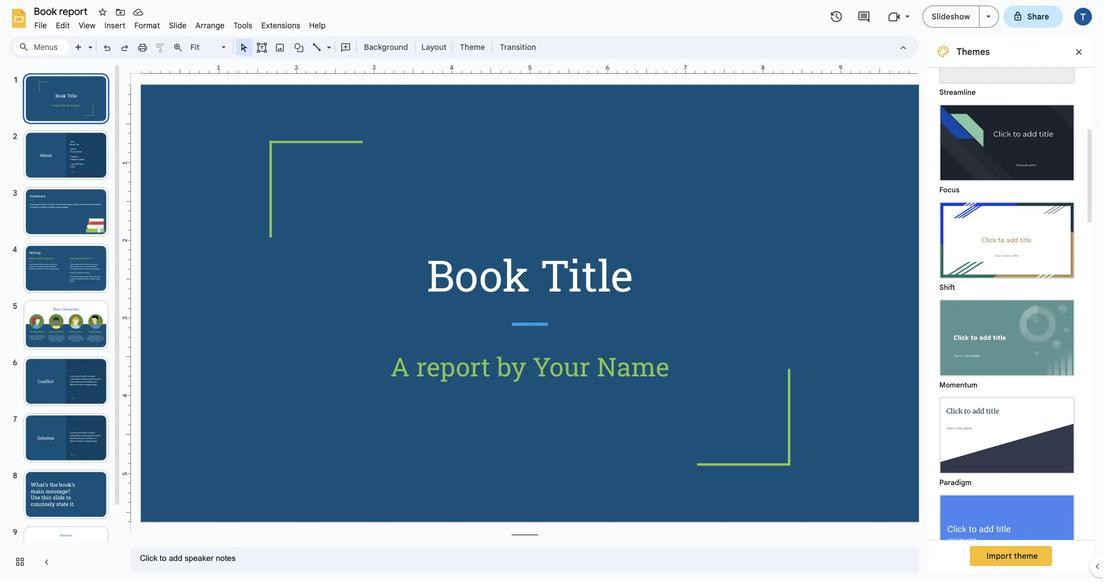 Task type: vqa. For each thing, say whether or not it's contained in the screenshot.
Momentum
yes



Task type: locate. For each thing, give the bounding box(es) containing it.
Paradigm radio
[[934, 392, 1081, 490]]

menu bar containing file
[[30, 14, 330, 33]]

Material radio
[[934, 490, 1081, 583]]

Shift radio
[[934, 197, 1081, 294]]

shift
[[940, 283, 956, 292]]

focus
[[940, 186, 960, 195]]

insert image image
[[274, 39, 287, 55]]

format menu item
[[130, 19, 165, 32]]

theme button
[[455, 39, 490, 56]]

tools
[[234, 21, 253, 30]]

slide menu item
[[165, 19, 191, 32]]

tools menu item
[[229, 19, 257, 32]]

menu bar
[[30, 14, 330, 33]]

import theme
[[987, 552, 1039, 562]]

menu bar inside menu bar banner
[[30, 14, 330, 33]]

slideshow button
[[923, 6, 980, 28]]

presentation options image
[[987, 16, 991, 18]]

help
[[309, 21, 326, 30]]

navigation inside themes application
[[0, 63, 122, 583]]

help menu item
[[305, 19, 330, 32]]

file menu item
[[30, 19, 51, 32]]

theme
[[1015, 552, 1039, 562]]

streamline
[[940, 88, 976, 97]]

transition button
[[495, 39, 541, 56]]

insert
[[105, 21, 126, 30]]

slide
[[169, 21, 187, 30]]

Zoom text field
[[189, 39, 220, 55]]

slideshow
[[932, 12, 971, 21]]

navigation
[[0, 63, 122, 583]]

Focus radio
[[934, 99, 1081, 197]]

arrange
[[196, 21, 225, 30]]

extensions menu item
[[257, 19, 305, 32]]

theme
[[460, 42, 485, 52]]

transition
[[500, 42, 536, 52]]

main toolbar
[[40, 0, 542, 491]]

Momentum radio
[[934, 294, 1081, 392]]

Rename text field
[[30, 4, 94, 18]]

layout button
[[418, 39, 450, 56]]

themes application
[[0, 0, 1104, 583]]

view menu item
[[74, 19, 100, 32]]

themes section
[[928, 1, 1095, 583]]

paradigm
[[940, 479, 972, 488]]



Task type: describe. For each thing, give the bounding box(es) containing it.
material image
[[941, 496, 1074, 571]]

share
[[1028, 12, 1050, 21]]

format
[[134, 21, 160, 30]]

menu bar banner
[[0, 0, 1104, 583]]

file
[[34, 21, 47, 30]]

extensions
[[262, 21, 300, 30]]

view
[[79, 21, 96, 30]]

insert menu item
[[100, 19, 130, 32]]

momentum
[[940, 381, 978, 390]]

import
[[987, 552, 1012, 562]]

layout
[[422, 42, 447, 52]]

arrange menu item
[[191, 19, 229, 32]]

Menus field
[[14, 39, 69, 55]]

import theme button
[[970, 547, 1052, 567]]

background
[[364, 42, 408, 52]]

themes
[[957, 46, 990, 57]]

Zoom field
[[187, 39, 231, 56]]

edit menu item
[[51, 19, 74, 32]]

Streamline radio
[[934, 1, 1081, 99]]

Star checkbox
[[95, 4, 110, 20]]

shape image
[[293, 39, 306, 55]]

background button
[[359, 39, 413, 56]]

edit
[[56, 21, 70, 30]]

new slide with layout image
[[85, 40, 93, 44]]

share button
[[1004, 6, 1064, 28]]



